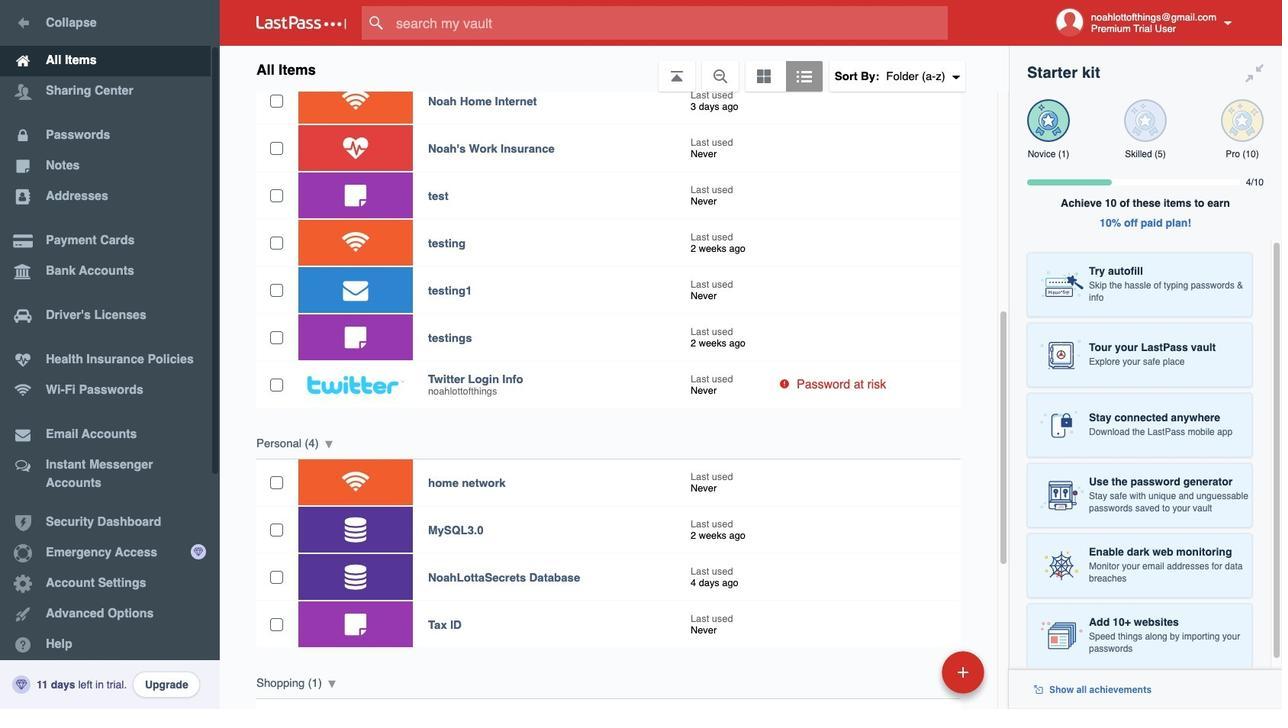 Task type: vqa. For each thing, say whether or not it's contained in the screenshot.
DIALOG
no



Task type: describe. For each thing, give the bounding box(es) containing it.
Search search field
[[362, 6, 972, 40]]

lastpass image
[[257, 16, 347, 30]]



Task type: locate. For each thing, give the bounding box(es) containing it.
search my vault text field
[[362, 6, 972, 40]]

vault options navigation
[[220, 46, 1010, 92]]

new item navigation
[[837, 647, 994, 709]]

new item element
[[837, 651, 990, 694]]

main navigation navigation
[[0, 0, 220, 709]]



